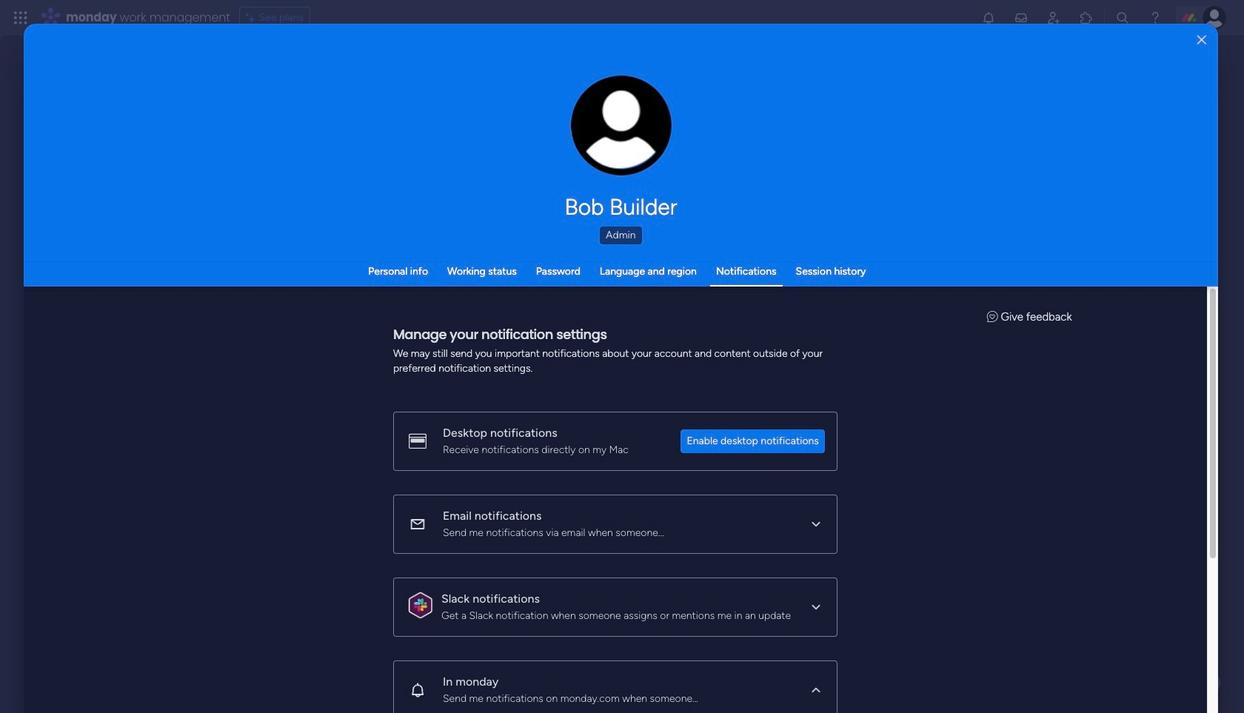 Task type: vqa. For each thing, say whether or not it's contained in the screenshot.
Invite members icon
yes



Task type: locate. For each thing, give the bounding box(es) containing it.
notifications image
[[981, 10, 996, 25]]

see plans image
[[246, 10, 259, 26]]

invite members image
[[1046, 10, 1061, 25]]

close image
[[1197, 34, 1206, 46]]



Task type: describe. For each thing, give the bounding box(es) containing it.
v2 user feedback image
[[987, 310, 998, 324]]

bob builder image
[[1203, 6, 1226, 30]]

search everything image
[[1115, 10, 1130, 25]]

help image
[[1148, 10, 1163, 25]]

update feed image
[[1014, 10, 1029, 25]]

select product image
[[13, 10, 28, 25]]

monday marketplace image
[[1079, 10, 1094, 25]]



